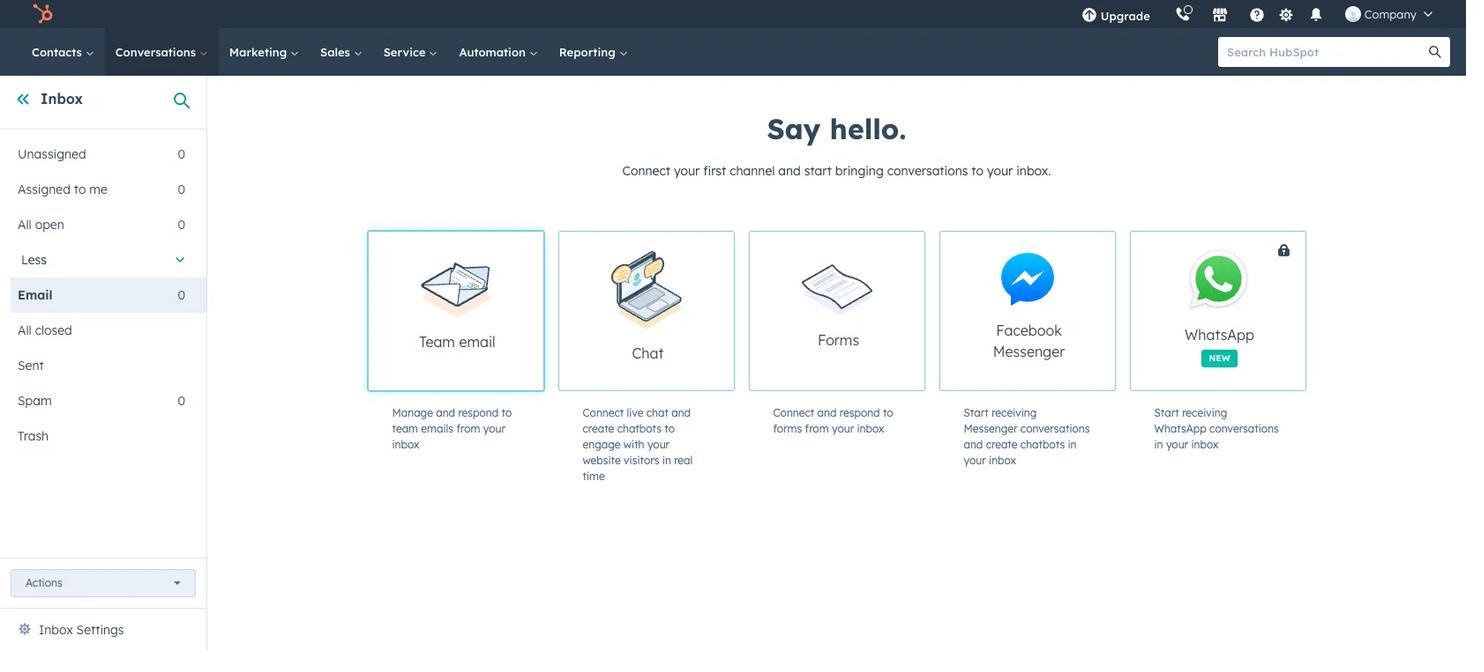 Task type: locate. For each thing, give the bounding box(es) containing it.
closed
[[35, 323, 72, 339]]

1 vertical spatial messenger
[[964, 423, 1018, 436]]

me
[[89, 182, 108, 198]]

all closed
[[18, 323, 72, 339]]

your inside "connect live chat and create chatbots to engage with your website visitors in real time"
[[647, 438, 670, 452]]

connect and respond to forms from your inbox
[[773, 407, 893, 436]]

respond inside connect and respond to forms from your inbox
[[840, 407, 880, 420]]

messenger
[[993, 343, 1065, 361], [964, 423, 1018, 436]]

connect up engage at the bottom left of page
[[583, 407, 624, 420]]

all left the "open"
[[18, 217, 32, 233]]

messenger inside "facebook messenger" 'option'
[[993, 343, 1065, 361]]

0 for all open
[[178, 217, 185, 233]]

0 horizontal spatial respond
[[458, 407, 499, 420]]

inbox left settings
[[39, 623, 73, 639]]

1 vertical spatial inbox
[[39, 623, 73, 639]]

0 vertical spatial messenger
[[993, 343, 1065, 361]]

and inside "connect live chat and create chatbots to engage with your website visitors in real time"
[[672, 407, 691, 420]]

1 horizontal spatial start
[[1154, 407, 1179, 420]]

all for all closed
[[18, 323, 32, 339]]

chatbots inside start receiving messenger conversations and create chatbots in your inbox
[[1021, 438, 1065, 452]]

company
[[1364, 7, 1417, 21]]

team
[[419, 334, 455, 351]]

start
[[804, 163, 832, 179]]

and
[[778, 163, 801, 179], [436, 407, 455, 420], [672, 407, 691, 420], [817, 407, 837, 420], [964, 438, 983, 452]]

0 horizontal spatial start
[[964, 407, 989, 420]]

inbox down contacts link
[[41, 90, 83, 108]]

None checkbox
[[1130, 231, 1371, 392]]

inbox
[[857, 423, 884, 436], [392, 438, 419, 452], [1191, 438, 1219, 452], [989, 454, 1016, 468]]

emails
[[421, 423, 453, 436]]

1 horizontal spatial respond
[[840, 407, 880, 420]]

chatbots inside "connect live chat and create chatbots to engage with your website visitors in real time"
[[617, 423, 662, 436]]

2 0 from the top
[[178, 182, 185, 198]]

email
[[459, 334, 495, 351]]

inbox inside 'link'
[[39, 623, 73, 639]]

receiving for whatsapp
[[1182, 407, 1227, 420]]

spam
[[18, 393, 52, 409]]

and inside "manage and respond to team emails from your inbox"
[[436, 407, 455, 420]]

company button
[[1334, 0, 1443, 28]]

1 horizontal spatial in
[[1068, 438, 1077, 452]]

inbox for inbox
[[41, 90, 83, 108]]

1 horizontal spatial receiving
[[1182, 407, 1227, 420]]

your inside connect and respond to forms from your inbox
[[832, 423, 854, 436]]

in inside "start receiving whatsapp conversations in your inbox"
[[1154, 438, 1163, 452]]

connect inside "connect live chat and create chatbots to engage with your website visitors in real time"
[[583, 407, 624, 420]]

your inside "start receiving whatsapp conversations in your inbox"
[[1166, 438, 1188, 452]]

connect live chat and create chatbots to engage with your website visitors in real time
[[583, 407, 693, 483]]

your inside "manage and respond to team emails from your inbox"
[[483, 423, 505, 436]]

time
[[583, 470, 605, 483]]

search button
[[1420, 37, 1450, 67]]

0 for unassigned
[[178, 146, 185, 162]]

marketplaces image
[[1212, 8, 1228, 24]]

0 horizontal spatial create
[[583, 423, 614, 436]]

forms
[[818, 332, 859, 350]]

settings image
[[1278, 7, 1294, 23]]

all
[[18, 217, 32, 233], [18, 323, 32, 339]]

inbox inside "manage and respond to team emails from your inbox"
[[392, 438, 419, 452]]

0 for email
[[178, 288, 185, 303]]

2 from from the left
[[805, 423, 829, 436]]

1 vertical spatial create
[[986, 438, 1018, 452]]

facebook
[[996, 322, 1062, 340]]

all inside 'button'
[[18, 323, 32, 339]]

conversations
[[887, 163, 968, 179], [1020, 423, 1090, 436], [1210, 423, 1279, 436]]

from right emails
[[456, 423, 480, 436]]

conversations inside "start receiving whatsapp conversations in your inbox"
[[1210, 423, 1279, 436]]

and inside start receiving messenger conversations and create chatbots in your inbox
[[964, 438, 983, 452]]

from
[[456, 423, 480, 436], [805, 423, 829, 436]]

create
[[583, 423, 614, 436], [986, 438, 1018, 452]]

from right forms
[[805, 423, 829, 436]]

conversations link
[[105, 28, 219, 76]]

0
[[178, 146, 185, 162], [178, 182, 185, 198], [178, 217, 185, 233], [178, 288, 185, 303], [178, 393, 185, 409]]

1 vertical spatial chatbots
[[1021, 438, 1065, 452]]

contacts link
[[21, 28, 105, 76]]

respond inside "manage and respond to team emails from your inbox"
[[458, 407, 499, 420]]

facebook messenger
[[993, 322, 1065, 361]]

0 vertical spatial inbox
[[41, 90, 83, 108]]

in
[[1068, 438, 1077, 452], [1154, 438, 1163, 452], [662, 454, 671, 468]]

0 vertical spatial all
[[18, 217, 32, 233]]

inbox.
[[1016, 163, 1051, 179]]

2 all from the top
[[18, 323, 32, 339]]

2 respond from the left
[[840, 407, 880, 420]]

all left closed
[[18, 323, 32, 339]]

menu item
[[1162, 0, 1166, 28]]

receiving inside "start receiving whatsapp conversations in your inbox"
[[1182, 407, 1227, 420]]

hello.
[[830, 111, 906, 146]]

1 start from the left
[[964, 407, 989, 420]]

receiving inside start receiving messenger conversations and create chatbots in your inbox
[[992, 407, 1037, 420]]

your inside start receiving messenger conversations and create chatbots in your inbox
[[964, 454, 986, 468]]

1 horizontal spatial from
[[805, 423, 829, 436]]

conversations inside start receiving messenger conversations and create chatbots in your inbox
[[1020, 423, 1090, 436]]

notifications image
[[1308, 8, 1324, 24]]

sales
[[320, 45, 353, 59]]

1 all from the top
[[18, 217, 32, 233]]

respond for team email
[[458, 407, 499, 420]]

service link
[[373, 28, 449, 76]]

connect for forms
[[773, 407, 814, 420]]

5 0 from the top
[[178, 393, 185, 409]]

trash button
[[11, 419, 185, 454]]

0 for spam
[[178, 393, 185, 409]]

to
[[972, 163, 984, 179], [74, 182, 86, 198], [502, 407, 512, 420], [883, 407, 893, 420], [665, 423, 675, 436]]

receiving
[[992, 407, 1037, 420], [1182, 407, 1227, 420]]

menu
[[1069, 0, 1445, 28]]

1 0 from the top
[[178, 146, 185, 162]]

0 horizontal spatial in
[[662, 454, 671, 468]]

bringing
[[835, 163, 884, 179]]

inbox inside connect and respond to forms from your inbox
[[857, 423, 884, 436]]

0 horizontal spatial chatbots
[[617, 423, 662, 436]]

0 vertical spatial create
[[583, 423, 614, 436]]

to inside "connect live chat and create chatbots to engage with your website visitors in real time"
[[665, 423, 675, 436]]

calling icon image
[[1175, 7, 1191, 23]]

1 receiving from the left
[[992, 407, 1037, 420]]

respond for forms
[[840, 407, 880, 420]]

2 horizontal spatial conversations
[[1210, 423, 1279, 436]]

settings link
[[1275, 5, 1297, 23]]

your
[[674, 163, 700, 179], [987, 163, 1013, 179], [483, 423, 505, 436], [832, 423, 854, 436], [647, 438, 670, 452], [1166, 438, 1188, 452], [964, 454, 986, 468]]

connect inside connect and respond to forms from your inbox
[[773, 407, 814, 420]]

connect up forms
[[773, 407, 814, 420]]

whatsapp
[[1185, 326, 1254, 344], [1154, 423, 1207, 436]]

1 vertical spatial all
[[18, 323, 32, 339]]

respond right manage at the left bottom of page
[[458, 407, 499, 420]]

4 0 from the top
[[178, 288, 185, 303]]

conversations for start receiving messenger conversations and create chatbots in your inbox
[[1020, 423, 1090, 436]]

all open
[[18, 217, 64, 233]]

marketing
[[229, 45, 290, 59]]

none checkbox containing whatsapp
[[1130, 231, 1371, 392]]

chatbots
[[617, 423, 662, 436], [1021, 438, 1065, 452]]

reporting
[[559, 45, 619, 59]]

inbox inside "start receiving whatsapp conversations in your inbox"
[[1191, 438, 1219, 452]]

receiving down facebook messenger
[[992, 407, 1037, 420]]

reporting link
[[548, 28, 638, 76]]

actions
[[26, 577, 62, 590]]

Search HubSpot search field
[[1218, 37, 1434, 67]]

0 vertical spatial whatsapp
[[1185, 326, 1254, 344]]

1 from from the left
[[456, 423, 480, 436]]

whatsapp new
[[1185, 326, 1254, 364]]

conversations
[[115, 45, 199, 59]]

0 horizontal spatial receiving
[[992, 407, 1037, 420]]

sent
[[18, 358, 44, 374]]

0 vertical spatial chatbots
[[617, 423, 662, 436]]

Facebook Messenger checkbox
[[939, 231, 1115, 392]]

2 receiving from the left
[[1182, 407, 1227, 420]]

1 respond from the left
[[458, 407, 499, 420]]

1 vertical spatial whatsapp
[[1154, 423, 1207, 436]]

0 for assigned to me
[[178, 182, 185, 198]]

sales link
[[310, 28, 373, 76]]

3 0 from the top
[[178, 217, 185, 233]]

chat
[[646, 407, 669, 420]]

2 horizontal spatial in
[[1154, 438, 1163, 452]]

start inside start receiving messenger conversations and create chatbots in your inbox
[[964, 407, 989, 420]]

receiving down new
[[1182, 407, 1227, 420]]

search image
[[1429, 46, 1441, 58]]

1 horizontal spatial create
[[986, 438, 1018, 452]]

respond
[[458, 407, 499, 420], [840, 407, 880, 420]]

inbox settings link
[[39, 620, 124, 641]]

2 start from the left
[[1154, 407, 1179, 420]]

inbox
[[41, 90, 83, 108], [39, 623, 73, 639]]

start
[[964, 407, 989, 420], [1154, 407, 1179, 420]]

start inside "start receiving whatsapp conversations in your inbox"
[[1154, 407, 1179, 420]]

0 horizontal spatial from
[[456, 423, 480, 436]]

1 horizontal spatial chatbots
[[1021, 438, 1065, 452]]

connect
[[622, 163, 670, 179], [583, 407, 624, 420], [773, 407, 814, 420]]

respond down forms
[[840, 407, 880, 420]]

say
[[767, 111, 821, 146]]

1 horizontal spatial conversations
[[1020, 423, 1090, 436]]

open
[[35, 217, 64, 233]]

receiving for messenger
[[992, 407, 1037, 420]]



Task type: describe. For each thing, give the bounding box(es) containing it.
actions button
[[11, 570, 196, 598]]

from inside "manage and respond to team emails from your inbox"
[[456, 423, 480, 436]]

first
[[703, 163, 726, 179]]

all closed button
[[11, 313, 185, 348]]

trash
[[18, 429, 49, 445]]

engage
[[583, 438, 621, 452]]

chat
[[632, 345, 664, 362]]

live
[[627, 407, 643, 420]]

notifications button
[[1301, 0, 1331, 28]]

start receiving messenger conversations and create chatbots in your inbox
[[964, 407, 1090, 468]]

automation
[[459, 45, 529, 59]]

help image
[[1249, 8, 1265, 24]]

marketplaces button
[[1201, 0, 1238, 28]]

whatsapp inside option
[[1185, 326, 1254, 344]]

service
[[383, 45, 429, 59]]

contacts
[[32, 45, 85, 59]]

new
[[1209, 352, 1230, 364]]

team
[[392, 423, 418, 436]]

manage and respond to team emails from your inbox
[[392, 407, 512, 452]]

manage
[[392, 407, 433, 420]]

jacob simon image
[[1345, 6, 1361, 22]]

Forms checkbox
[[749, 231, 925, 392]]

settings
[[76, 623, 124, 639]]

calling icon button
[[1168, 3, 1198, 26]]

Team email checkbox
[[367, 231, 544, 392]]

website
[[583, 454, 621, 468]]

assigned
[[18, 182, 70, 198]]

sent button
[[11, 348, 185, 384]]

help button
[[1242, 0, 1272, 28]]

forms
[[773, 423, 802, 436]]

inbox settings
[[39, 623, 124, 639]]

Chat checkbox
[[558, 231, 734, 392]]

inbox for inbox settings
[[39, 623, 73, 639]]

upgrade image
[[1081, 8, 1097, 24]]

channel
[[730, 163, 775, 179]]

conversations for start receiving whatsapp conversations in your inbox
[[1210, 423, 1279, 436]]

team email
[[419, 334, 495, 351]]

connect left the first
[[622, 163, 670, 179]]

email
[[18, 288, 53, 303]]

hubspot link
[[21, 4, 66, 25]]

unassigned
[[18, 146, 86, 162]]

and inside connect and respond to forms from your inbox
[[817, 407, 837, 420]]

messenger inside start receiving messenger conversations and create chatbots in your inbox
[[964, 423, 1018, 436]]

create inside "connect live chat and create chatbots to engage with your website visitors in real time"
[[583, 423, 614, 436]]

upgrade
[[1101, 9, 1150, 23]]

create inside start receiving messenger conversations and create chatbots in your inbox
[[986, 438, 1018, 452]]

in inside start receiving messenger conversations and create chatbots in your inbox
[[1068, 438, 1077, 452]]

with
[[623, 438, 644, 452]]

whatsapp inside "start receiving whatsapp conversations in your inbox"
[[1154, 423, 1207, 436]]

real
[[674, 454, 693, 468]]

menu containing company
[[1069, 0, 1445, 28]]

start for start receiving messenger conversations and create chatbots in your inbox
[[964, 407, 989, 420]]

assigned to me
[[18, 182, 108, 198]]

hubspot image
[[32, 4, 53, 25]]

automation link
[[449, 28, 548, 76]]

0 horizontal spatial conversations
[[887, 163, 968, 179]]

to inside connect and respond to forms from your inbox
[[883, 407, 893, 420]]

start for start receiving whatsapp conversations in your inbox
[[1154, 407, 1179, 420]]

connect for chat
[[583, 407, 624, 420]]

in inside "connect live chat and create chatbots to engage with your website visitors in real time"
[[662, 454, 671, 468]]

from inside connect and respond to forms from your inbox
[[805, 423, 829, 436]]

all for all open
[[18, 217, 32, 233]]

connect your first channel and start bringing conversations to your inbox.
[[622, 163, 1051, 179]]

say hello.
[[767, 111, 906, 146]]

marketing link
[[219, 28, 310, 76]]

to inside "manage and respond to team emails from your inbox"
[[502, 407, 512, 420]]

visitors
[[624, 454, 659, 468]]

less
[[21, 252, 47, 268]]

inbox inside start receiving messenger conversations and create chatbots in your inbox
[[989, 454, 1016, 468]]

start receiving whatsapp conversations in your inbox
[[1154, 407, 1279, 452]]



Task type: vqa. For each thing, say whether or not it's contained in the screenshot.
emails
yes



